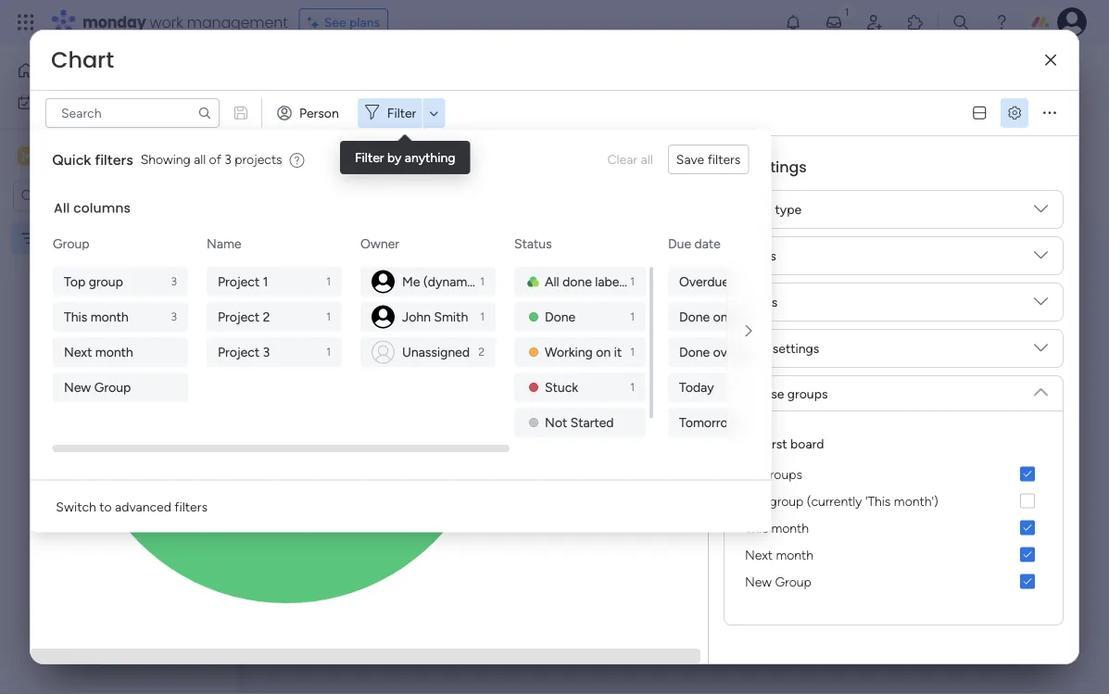 Task type: vqa. For each thing, say whether or not it's contained in the screenshot.
bottom Working
yes



Task type: describe. For each thing, give the bounding box(es) containing it.
(currently
[[807, 493, 863, 509]]

project for project 1
[[217, 274, 259, 290]]

this month option
[[740, 515, 1049, 541]]

my first board group containing my first board
[[740, 434, 1049, 595]]

top group
[[63, 274, 123, 290]]

new project
[[288, 112, 361, 128]]

all columns
[[53, 199, 130, 217]]

done for done overdue
[[679, 344, 710, 360]]

0 vertical spatial 33.3%
[[653, 363, 687, 379]]

working for working on it
[[545, 344, 593, 360]]

stuck for stuck
[[545, 380, 578, 395]]

type
[[776, 202, 802, 217]]

0 horizontal spatial filter button
[[358, 98, 445, 128]]

33.3% for done : 33.3%
[[608, 396, 642, 412]]

all
[[194, 152, 206, 167]]

switch
[[56, 499, 96, 515]]

name group
[[206, 267, 345, 367]]

plans
[[350, 14, 380, 30]]

monday work management
[[83, 12, 288, 32]]

working for working on it : 33.3%
[[571, 363, 618, 379]]

filters for quick
[[95, 151, 133, 168]]

group group
[[52, 267, 191, 402]]

see
[[324, 14, 346, 30]]

new inside the group group
[[63, 380, 91, 395]]

groups for choose groups
[[788, 386, 828, 401]]

work for my
[[62, 95, 90, 110]]

filters for save
[[708, 152, 741, 167]]

overdue
[[713, 344, 760, 360]]

john smith image for me (dynamic)
[[371, 270, 394, 293]]

this inside option
[[745, 520, 769, 536]]

arrow down image
[[766, 109, 788, 131]]

next month inside 'option'
[[745, 547, 814, 563]]

new group option
[[740, 568, 1049, 595]]

today
[[679, 380, 714, 395]]

of
[[209, 152, 221, 167]]

all groups
[[745, 466, 803, 482]]

board inside list box
[[91, 230, 125, 246]]

v2 funnel image
[[370, 252, 383, 266]]

labels
[[595, 274, 628, 290]]

new inside button
[[288, 112, 315, 128]]

Filter dashboard by text search field
[[45, 98, 220, 128]]

my inside list box
[[44, 230, 61, 246]]

learn more image
[[290, 152, 305, 169]]

my first board group containing this month
[[740, 515, 1049, 595]]

not started
[[545, 415, 614, 431]]

all columns dialog
[[30, 130, 1110, 614]]

my first board element containing all groups
[[740, 461, 1049, 488]]

chart type
[[740, 202, 802, 217]]

more
[[740, 341, 770, 357]]

m
[[21, 148, 32, 164]]

date
[[694, 236, 721, 252]]

new project button
[[281, 105, 368, 135]]

chart inside main content
[[305, 247, 353, 271]]

filter for arrow down icon
[[387, 105, 417, 121]]

this month inside option
[[745, 520, 809, 536]]

3 inside quick filters showing all of 3 projects
[[225, 152, 232, 167]]

add
[[441, 112, 465, 127]]

1 horizontal spatial person button
[[614, 105, 695, 135]]

0 vertical spatial group
[[52, 236, 89, 252]]

john smith
[[402, 309, 468, 325]]

see plans button
[[299, 8, 389, 36]]

'this
[[866, 493, 891, 509]]

done for done on time
[[679, 309, 710, 325]]

new group inside new group "option"
[[745, 574, 812, 590]]

0 horizontal spatial filter
[[355, 150, 384, 166]]

working on it : 33.3%
[[571, 363, 687, 379]]

quick
[[52, 151, 91, 168]]

group inside "option"
[[776, 574, 812, 590]]

by
[[388, 150, 402, 166]]

angle down image
[[377, 113, 386, 127]]

widget
[[468, 112, 509, 127]]

my work
[[41, 95, 90, 110]]

home
[[43, 63, 78, 78]]

working on it
[[545, 344, 622, 360]]

dapulse dropdown down arrow image for groups
[[1035, 378, 1049, 399]]

2 inside owner group
[[478, 345, 484, 359]]

started
[[570, 415, 614, 431]]

choose groups
[[740, 386, 828, 401]]

project for project 3
[[217, 344, 259, 360]]

2 horizontal spatial chart
[[740, 202, 772, 217]]

2 inside name group
[[262, 309, 270, 325]]

this month inside the group group
[[63, 309, 128, 325]]

done for done
[[545, 309, 575, 325]]

v2 split view image
[[974, 106, 987, 120]]

v2 settings line image
[[1009, 106, 1022, 120]]

1 vertical spatial my first board
[[744, 436, 825, 452]]

filter for arrow down image
[[730, 112, 759, 128]]

0 horizontal spatial chart
[[51, 45, 114, 76]]

search image
[[197, 106, 212, 121]]

unassigned
[[402, 344, 470, 360]]

stuck for stuck : 33.3%
[[571, 428, 604, 444]]

to
[[99, 499, 112, 515]]

advanced
[[115, 499, 171, 515]]

Search in workspace field
[[39, 185, 155, 207]]

columns
[[73, 199, 130, 217]]

me
[[402, 274, 420, 290]]

monday
[[83, 12, 146, 32]]

person for person popup button to the left
[[299, 105, 339, 121]]

1 horizontal spatial filter button
[[700, 105, 788, 135]]

add widget button
[[407, 105, 517, 134]]

help image
[[993, 13, 1012, 32]]

add widget
[[441, 112, 509, 127]]

month')
[[895, 493, 939, 509]]

due
[[668, 236, 691, 252]]

project for project 2
[[217, 309, 259, 325]]

3 inside name group
[[262, 344, 269, 360]]

my first board element containing top group (currently 'this month')
[[740, 488, 1049, 515]]

john smith image
[[1058, 7, 1088, 37]]

project inside new project button
[[319, 112, 361, 128]]

owner group
[[360, 267, 499, 367]]

status group
[[514, 267, 649, 438]]

done : 33.3%
[[571, 396, 642, 412]]

smith
[[434, 309, 468, 325]]

dapulse dropdown down arrow image for type
[[1035, 202, 1049, 223]]

on for working on it : 33.3%
[[622, 363, 636, 379]]

group for top group
[[88, 274, 123, 290]]

due date
[[668, 236, 721, 252]]



Task type: locate. For each thing, give the bounding box(es) containing it.
1 dapulse dropdown down arrow image from the top
[[1035, 248, 1049, 269]]

on inside due date group
[[713, 309, 728, 325]]

0 vertical spatial new group
[[63, 380, 130, 395]]

1 vertical spatial group
[[94, 380, 130, 395]]

0 vertical spatial dapulse dropdown down arrow image
[[1035, 202, 1049, 223]]

my inside heading
[[744, 436, 761, 452]]

0 horizontal spatial filters
[[95, 151, 133, 168]]

all left done
[[545, 274, 559, 290]]

3 left project 1
[[170, 275, 176, 288]]

2 dapulse dropdown down arrow image from the top
[[1035, 295, 1049, 316]]

1 vertical spatial groups
[[763, 466, 803, 482]]

0 horizontal spatial person button
[[270, 98, 350, 128]]

Chart field
[[46, 45, 119, 76]]

my first board click to edit element
[[281, 56, 445, 89]]

2 horizontal spatial all
[[745, 466, 760, 482]]

john smith image left "john" at left
[[371, 306, 394, 329]]

next month inside the group group
[[63, 344, 133, 360]]

search everything image
[[952, 13, 971, 32]]

groups for all groups
[[763, 466, 803, 482]]

0 vertical spatial on
[[713, 309, 728, 325]]

work inside button
[[62, 95, 90, 110]]

person up the save
[[644, 112, 683, 128]]

my first board group
[[740, 434, 1049, 595], [740, 515, 1049, 595]]

v2 search image
[[535, 109, 548, 130]]

1 horizontal spatial group
[[94, 380, 130, 395]]

2 my first board group from the top
[[740, 515, 1049, 595]]

0 vertical spatial this month
[[63, 309, 128, 325]]

stuck right not
[[571, 428, 604, 444]]

owner
[[360, 236, 399, 252]]

0 vertical spatial top
[[63, 274, 85, 290]]

person button up the save
[[614, 105, 695, 135]]

group inside my first board element
[[770, 493, 804, 509]]

groups
[[788, 386, 828, 401], [763, 466, 803, 482]]

all
[[53, 199, 69, 217], [545, 274, 559, 290], [745, 466, 760, 482]]

0 vertical spatial my first board
[[44, 230, 125, 246]]

due date group
[[668, 267, 803, 614]]

2 horizontal spatial new
[[745, 574, 772, 590]]

top for top group (currently 'this month')
[[745, 493, 767, 509]]

option
[[0, 222, 236, 225]]

0 vertical spatial work
[[150, 12, 183, 32]]

this
[[63, 309, 87, 325], [745, 520, 769, 536]]

0 horizontal spatial on
[[596, 344, 611, 360]]

2 horizontal spatial group
[[776, 574, 812, 590]]

month inside this month option
[[772, 520, 809, 536]]

top down all columns
[[63, 274, 85, 290]]

showing
[[141, 152, 191, 167]]

top
[[63, 274, 85, 290], [745, 493, 767, 509]]

all left columns
[[53, 199, 69, 217]]

filter left arrow down image
[[730, 112, 759, 128]]

my inside button
[[41, 95, 59, 110]]

project
[[319, 112, 361, 128], [217, 274, 259, 290], [217, 309, 259, 325], [217, 344, 259, 360]]

top down all groups
[[745, 493, 767, 509]]

working
[[545, 344, 593, 360], [571, 363, 618, 379]]

1 horizontal spatial on
[[622, 363, 636, 379]]

3 left project 2
[[170, 310, 176, 324]]

save filters button
[[668, 145, 750, 174]]

on up working on it : 33.3% at the right bottom
[[596, 344, 611, 360]]

2 horizontal spatial on
[[713, 309, 728, 325]]

next inside 'option'
[[745, 547, 773, 563]]

1 vertical spatial stuck
[[571, 428, 604, 444]]

chart left v2 funnel image
[[305, 247, 353, 271]]

on inside status group
[[596, 344, 611, 360]]

tomorrow
[[679, 415, 738, 431]]

filters
[[95, 151, 133, 168], [708, 152, 741, 167], [175, 499, 208, 515]]

group
[[88, 274, 123, 290], [770, 493, 804, 509]]

person for the right person popup button
[[644, 112, 683, 128]]

0 vertical spatial :
[[647, 363, 650, 379]]

work for monday
[[150, 12, 183, 32]]

1 vertical spatial all
[[545, 274, 559, 290]]

1 vertical spatial 33.3%
[[608, 396, 642, 412]]

0 horizontal spatial this month
[[63, 309, 128, 325]]

my first board down all columns
[[44, 230, 125, 246]]

my first board heading
[[744, 434, 825, 453]]

done on time
[[679, 309, 757, 325]]

33.3%
[[653, 363, 687, 379], [608, 396, 642, 412], [610, 428, 644, 444]]

person button up learn more image
[[270, 98, 350, 128]]

2 vertical spatial :
[[604, 428, 607, 444]]

1 john smith image from the top
[[371, 270, 394, 293]]

see plans
[[324, 14, 380, 30]]

first up all groups
[[765, 436, 788, 452]]

filter button up filter by anything on the top of page
[[358, 98, 445, 128]]

: for stuck : 33.3%
[[604, 428, 607, 444]]

3
[[225, 152, 232, 167], [170, 275, 176, 288], [170, 310, 176, 324], [262, 344, 269, 360]]

project 2
[[217, 309, 270, 325]]

this month down all groups
[[745, 520, 809, 536]]

done inside status group
[[545, 309, 575, 325]]

stuck
[[545, 380, 578, 395], [571, 428, 604, 444]]

filter by anything
[[355, 150, 456, 166]]

0 horizontal spatial top
[[63, 274, 85, 290]]

workspace image
[[18, 146, 36, 166]]

top group (currently 'this month')
[[745, 493, 939, 509]]

first inside list box
[[65, 230, 88, 246]]

0 vertical spatial my
[[41, 95, 59, 110]]

next
[[63, 344, 92, 360], [745, 547, 773, 563]]

2 dapulse dropdown down arrow image from the top
[[1035, 341, 1049, 362]]

chart main content
[[246, 221, 1110, 694]]

0 horizontal spatial first
[[65, 230, 88, 246]]

1 my first board group from the top
[[740, 434, 1049, 595]]

it up working on it : 33.3% at the right bottom
[[614, 344, 622, 360]]

new group inside the group group
[[63, 380, 130, 395]]

1 vertical spatial my
[[44, 230, 61, 246]]

board
[[91, 230, 125, 246], [791, 436, 825, 452]]

0 horizontal spatial new
[[63, 380, 91, 395]]

on for working on it
[[596, 344, 611, 360]]

all done labels
[[545, 274, 628, 290]]

all down my first board heading
[[745, 466, 760, 482]]

my
[[41, 95, 59, 110], [44, 230, 61, 246], [744, 436, 761, 452]]

dapulse dropdown down arrow image
[[1035, 202, 1049, 223], [1035, 295, 1049, 316], [1035, 378, 1049, 399]]

this month
[[63, 309, 128, 325], [745, 520, 809, 536]]

next month option
[[740, 541, 1049, 568]]

2 vertical spatial group
[[776, 574, 812, 590]]

1 horizontal spatial all
[[545, 274, 559, 290]]

group down columns
[[88, 274, 123, 290]]

next down top group
[[63, 344, 92, 360]]

1 vertical spatial board
[[791, 436, 825, 452]]

save
[[677, 152, 705, 167]]

2 vertical spatial 33.3%
[[610, 428, 644, 444]]

john smith image down v2 funnel image
[[371, 270, 394, 293]]

next down all groups
[[745, 547, 773, 563]]

33.3% for stuck : 33.3%
[[610, 428, 644, 444]]

save filters
[[677, 152, 741, 167]]

stuck : 33.3%
[[571, 428, 644, 444]]

main workspace
[[43, 147, 152, 165]]

0 vertical spatial board
[[91, 230, 125, 246]]

john smith image
[[371, 270, 394, 293], [371, 306, 394, 329]]

inbox image
[[825, 13, 844, 32]]

anything
[[405, 150, 456, 166]]

it for working on it
[[614, 344, 622, 360]]

2 vertical spatial all
[[745, 466, 760, 482]]

chart left type
[[740, 202, 772, 217]]

dapulse dropdown down arrow image for more settings
[[1035, 341, 1049, 362]]

2 vertical spatial new
[[745, 574, 772, 590]]

filter right angle down image on the left top
[[387, 105, 417, 121]]

2 vertical spatial chart
[[305, 247, 353, 271]]

on
[[713, 309, 728, 325], [596, 344, 611, 360], [622, 363, 636, 379]]

group for top group (currently 'this month')
[[770, 493, 804, 509]]

filters inside button
[[175, 499, 208, 515]]

project left angle down image on the left top
[[319, 112, 361, 128]]

working up working on it : 33.3% at the right bottom
[[545, 344, 593, 360]]

time
[[731, 309, 757, 325]]

1 horizontal spatial this month
[[745, 520, 809, 536]]

next month down (currently
[[745, 547, 814, 563]]

settings
[[747, 156, 807, 177]]

this down all groups
[[745, 520, 769, 536]]

done overdue
[[679, 344, 760, 360]]

next month down top group
[[63, 344, 133, 360]]

stuck inside status group
[[545, 380, 578, 395]]

2 horizontal spatial filter
[[730, 112, 759, 128]]

it for working on it : 33.3%
[[640, 363, 647, 379]]

group inside group
[[94, 380, 130, 395]]

first inside heading
[[765, 436, 788, 452]]

1 horizontal spatial this
[[745, 520, 769, 536]]

new inside "option"
[[745, 574, 772, 590]]

1 vertical spatial :
[[602, 396, 605, 412]]

main
[[43, 147, 75, 165]]

1 vertical spatial working
[[571, 363, 618, 379]]

3 dapulse dropdown down arrow image from the top
[[1035, 378, 1049, 399]]

0 horizontal spatial group
[[88, 274, 123, 290]]

0 vertical spatial it
[[614, 344, 622, 360]]

1 horizontal spatial top
[[745, 493, 767, 509]]

all for all columns
[[53, 199, 69, 217]]

1 vertical spatial next
[[745, 547, 773, 563]]

stuck up not
[[545, 380, 578, 395]]

project down project 1
[[217, 309, 259, 325]]

1 vertical spatial dapulse dropdown down arrow image
[[1035, 295, 1049, 316]]

quick filters showing all of 3 projects
[[52, 151, 282, 168]]

project 3
[[217, 344, 269, 360]]

2 vertical spatial on
[[622, 363, 636, 379]]

my first board element up ''this'
[[740, 461, 1049, 488]]

2 horizontal spatial filters
[[708, 152, 741, 167]]

: for done : 33.3%
[[602, 396, 605, 412]]

3 down project 2
[[262, 344, 269, 360]]

1
[[262, 274, 268, 290], [326, 275, 330, 288], [480, 275, 484, 288], [630, 275, 635, 288], [326, 310, 330, 324], [480, 310, 484, 324], [630, 310, 635, 324], [326, 345, 330, 359], [630, 345, 635, 359], [630, 381, 635, 394]]

not
[[545, 415, 567, 431]]

switch to advanced filters button
[[49, 492, 215, 522]]

filter button
[[358, 98, 445, 128], [700, 105, 788, 135]]

first down all columns
[[65, 230, 88, 246]]

switch to advanced filters
[[56, 499, 208, 515]]

projects
[[235, 152, 282, 167]]

month inside the next month 'option'
[[776, 547, 814, 563]]

1 vertical spatial on
[[596, 344, 611, 360]]

1 horizontal spatial filters
[[175, 499, 208, 515]]

2 john smith image from the top
[[371, 306, 394, 329]]

working inside status group
[[545, 344, 593, 360]]

month
[[90, 309, 128, 325], [95, 344, 133, 360], [772, 520, 809, 536], [776, 547, 814, 563]]

this down top group
[[63, 309, 87, 325]]

select product image
[[17, 13, 35, 32]]

board inside heading
[[791, 436, 825, 452]]

groups right choose
[[788, 386, 828, 401]]

filters right the save
[[708, 152, 741, 167]]

1 vertical spatial 2
[[478, 345, 484, 359]]

0 vertical spatial chart
[[51, 45, 114, 76]]

labels
[[740, 248, 777, 264]]

1 dapulse dropdown down arrow image from the top
[[1035, 202, 1049, 223]]

filter
[[387, 105, 417, 121], [730, 112, 759, 128], [355, 150, 384, 166]]

chart up 'my work'
[[51, 45, 114, 76]]

my up all groups
[[744, 436, 761, 452]]

0 horizontal spatial all
[[53, 199, 69, 217]]

management
[[187, 12, 288, 32]]

1 vertical spatial top
[[745, 493, 767, 509]]

overdue
[[679, 274, 729, 290]]

0 vertical spatial 2
[[262, 309, 270, 325]]

person button
[[270, 98, 350, 128], [614, 105, 695, 135]]

my work button
[[11, 88, 199, 117]]

name
[[206, 236, 241, 252]]

arrow down image
[[423, 102, 445, 124]]

1 vertical spatial john smith image
[[371, 306, 394, 329]]

dapulse x slim image
[[1046, 54, 1057, 67]]

dapulse dropdown down arrow image
[[1035, 248, 1049, 269], [1035, 341, 1049, 362]]

0 vertical spatial new
[[288, 112, 315, 128]]

person up learn more image
[[299, 105, 339, 121]]

done
[[545, 309, 575, 325], [679, 309, 710, 325], [679, 344, 710, 360], [571, 396, 602, 412]]

top for top group
[[63, 274, 85, 290]]

1 vertical spatial new
[[63, 380, 91, 395]]

filters up search in workspace field in the top of the page
[[95, 151, 133, 168]]

top inside the group group
[[63, 274, 85, 290]]

2 up project 3
[[262, 309, 270, 325]]

this month down top group
[[63, 309, 128, 325]]

0 horizontal spatial this
[[63, 309, 87, 325]]

0 horizontal spatial board
[[91, 230, 125, 246]]

done up started
[[571, 396, 602, 412]]

done down the overdue
[[679, 309, 710, 325]]

0 horizontal spatial next
[[63, 344, 92, 360]]

workspace
[[79, 147, 152, 165]]

1 horizontal spatial person
[[644, 112, 683, 128]]

1 vertical spatial chart
[[740, 202, 772, 217]]

done
[[562, 274, 592, 290]]

33.3% down the done : 33.3%
[[610, 428, 644, 444]]

values
[[740, 294, 778, 310]]

all for all done labels
[[545, 274, 559, 290]]

1 horizontal spatial next
[[745, 547, 773, 563]]

0 horizontal spatial it
[[614, 344, 622, 360]]

my down the 'home'
[[41, 95, 59, 110]]

project up project 2
[[217, 274, 259, 290]]

0 horizontal spatial new group
[[63, 380, 130, 395]]

my first board
[[44, 230, 125, 246], [744, 436, 825, 452]]

2 my first board element from the top
[[740, 488, 1049, 515]]

project down project 2
[[217, 344, 259, 360]]

on left 'time'
[[713, 309, 728, 325]]

it up the done : 33.3%
[[640, 363, 647, 379]]

home button
[[11, 56, 199, 85]]

my first board list box
[[0, 219, 236, 504]]

filter left by
[[355, 150, 384, 166]]

board down columns
[[91, 230, 125, 246]]

me (dynamic)
[[402, 274, 481, 290]]

next month
[[63, 344, 133, 360], [745, 547, 814, 563]]

group inside group
[[88, 274, 123, 290]]

1 horizontal spatial group
[[770, 493, 804, 509]]

filters inside button
[[708, 152, 741, 167]]

1 vertical spatial group
[[770, 493, 804, 509]]

0 horizontal spatial group
[[52, 236, 89, 252]]

1 horizontal spatial new group
[[745, 574, 812, 590]]

it inside status group
[[614, 344, 622, 360]]

board up all groups
[[791, 436, 825, 452]]

done down done
[[545, 309, 575, 325]]

1 vertical spatial work
[[62, 95, 90, 110]]

0 horizontal spatial work
[[62, 95, 90, 110]]

chart
[[51, 45, 114, 76], [740, 202, 772, 217], [305, 247, 353, 271]]

filter button up save filters
[[700, 105, 788, 135]]

1 horizontal spatial work
[[150, 12, 183, 32]]

1 horizontal spatial chart
[[305, 247, 353, 271]]

settings
[[773, 341, 820, 357]]

(dynamic)
[[423, 274, 481, 290]]

notifications image
[[784, 13, 803, 32]]

dapulse dropdown down arrow image for labels
[[1035, 248, 1049, 269]]

first
[[65, 230, 88, 246], [765, 436, 788, 452]]

None search field
[[45, 98, 220, 128]]

0 horizontal spatial person
[[299, 105, 339, 121]]

group down all groups
[[770, 493, 804, 509]]

more settings
[[740, 341, 820, 357]]

filters right 'advanced'
[[175, 499, 208, 515]]

choose
[[740, 386, 785, 401]]

it
[[614, 344, 622, 360], [640, 363, 647, 379]]

1 my first board element from the top
[[740, 461, 1049, 488]]

33.3% down working on it : 33.3% at the right bottom
[[608, 396, 642, 412]]

33.3% up today
[[653, 363, 687, 379]]

on up the done : 33.3%
[[622, 363, 636, 379]]

2 vertical spatial dapulse dropdown down arrow image
[[1035, 378, 1049, 399]]

more dots image
[[1044, 106, 1057, 120]]

working down 'working on it'
[[571, 363, 618, 379]]

work right monday
[[150, 12, 183, 32]]

1 horizontal spatial my first board
[[744, 436, 825, 452]]

my down all columns
[[44, 230, 61, 246]]

1 horizontal spatial next month
[[745, 547, 814, 563]]

all inside status group
[[545, 274, 559, 290]]

my first board up all groups
[[744, 436, 825, 452]]

john
[[402, 309, 431, 325]]

done for done : 33.3%
[[571, 396, 602, 412]]

1 horizontal spatial 2
[[478, 345, 484, 359]]

3 right 'of'
[[225, 152, 232, 167]]

all for all groups
[[745, 466, 760, 482]]

my first board element
[[740, 461, 1049, 488], [740, 488, 1049, 515]]

1 horizontal spatial new
[[288, 112, 315, 128]]

0 vertical spatial john smith image
[[371, 270, 394, 293]]

done up today
[[679, 344, 710, 360]]

my first board element up the next month 'option'
[[740, 488, 1049, 515]]

project 1
[[217, 274, 268, 290]]

0 horizontal spatial 2
[[262, 309, 270, 325]]

this inside the group group
[[63, 309, 87, 325]]

0 vertical spatial group
[[88, 274, 123, 290]]

2
[[262, 309, 270, 325], [478, 345, 484, 359]]

status
[[514, 236, 552, 252]]

0 horizontal spatial my first board
[[44, 230, 125, 246]]

groups down my first board heading
[[763, 466, 803, 482]]

0 vertical spatial working
[[545, 344, 593, 360]]

2 right unassigned
[[478, 345, 484, 359]]

apps image
[[907, 13, 925, 32]]

1 horizontal spatial filter
[[387, 105, 417, 121]]

1 image
[[839, 1, 856, 22]]

0 vertical spatial next
[[63, 344, 92, 360]]

0 vertical spatial stuck
[[545, 380, 578, 395]]

1 vertical spatial this month
[[745, 520, 809, 536]]

on for done on time
[[713, 309, 728, 325]]

workspace selection element
[[18, 145, 155, 169]]

next inside the group group
[[63, 344, 92, 360]]

work down the 'home'
[[62, 95, 90, 110]]

0 vertical spatial this
[[63, 309, 87, 325]]

invite members image
[[866, 13, 885, 32]]

my first board inside list box
[[44, 230, 125, 246]]

Search field
[[548, 107, 604, 133]]

1 vertical spatial new group
[[745, 574, 812, 590]]

john smith image for john smith
[[371, 306, 394, 329]]



